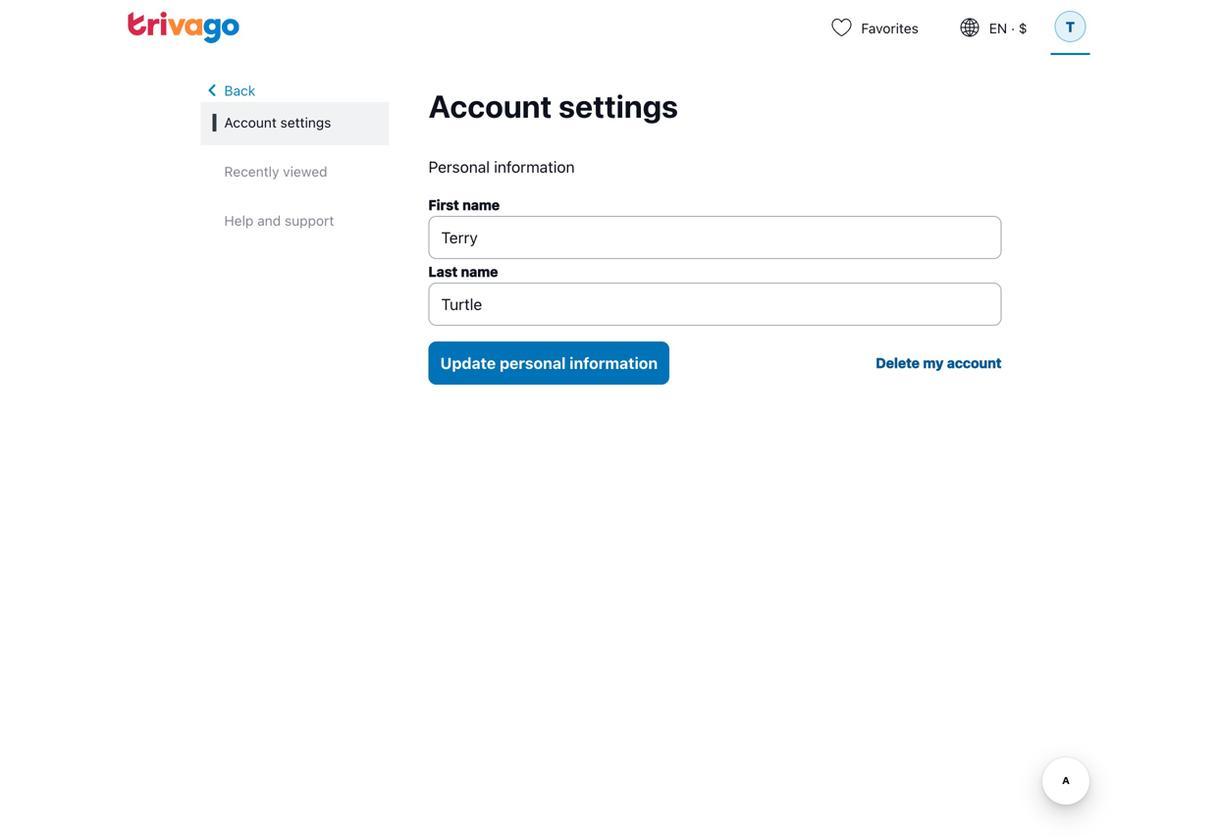 Task type: describe. For each thing, give the bounding box(es) containing it.
delete
[[876, 355, 920, 371]]

en · $
[[990, 20, 1028, 36]]

First name text field
[[429, 216, 1002, 259]]

0 horizontal spatial settings
[[281, 114, 331, 131]]

0 vertical spatial information
[[494, 158, 575, 176]]

first name
[[429, 197, 500, 213]]

recently
[[224, 164, 279, 180]]

help
[[224, 213, 254, 229]]

account settings inside account settings link
[[224, 114, 331, 131]]

information inside button
[[570, 354, 658, 373]]

Last name text field
[[429, 283, 1002, 326]]

0 horizontal spatial account
[[224, 114, 277, 131]]

delete my account
[[876, 355, 1002, 371]]

$
[[1019, 20, 1028, 36]]

support
[[285, 213, 334, 229]]

first
[[429, 197, 459, 213]]

account
[[948, 355, 1002, 371]]

help and support link
[[201, 200, 389, 244]]

t
[[1067, 18, 1076, 35]]

delete my account button
[[876, 353, 1002, 374]]

1 horizontal spatial account settings
[[429, 87, 679, 125]]

t button
[[1051, 0, 1091, 55]]

recently viewed link
[[201, 151, 389, 194]]

and
[[257, 213, 281, 229]]

trivago logo image
[[128, 12, 240, 43]]

1 horizontal spatial account
[[429, 87, 552, 125]]

viewed
[[283, 164, 328, 180]]



Task type: locate. For each thing, give the bounding box(es) containing it.
account settings
[[429, 87, 679, 125], [224, 114, 331, 131]]

account up personal information
[[429, 87, 552, 125]]

·
[[1012, 20, 1016, 36]]

update personal information
[[441, 354, 658, 373]]

0 horizontal spatial account settings
[[224, 114, 331, 131]]

1 horizontal spatial settings
[[559, 87, 679, 125]]

my
[[924, 355, 944, 371]]

account settings link
[[201, 102, 389, 145]]

personal
[[500, 354, 566, 373]]

account
[[429, 87, 552, 125], [224, 114, 277, 131]]

account settings up personal information
[[429, 87, 679, 125]]

account settings up recently viewed
[[224, 114, 331, 131]]

information right personal
[[570, 354, 658, 373]]

help and support
[[224, 213, 334, 229]]

back button
[[201, 79, 256, 102]]

name
[[463, 197, 500, 213], [461, 264, 499, 280]]

1 vertical spatial information
[[570, 354, 658, 373]]

en
[[990, 20, 1008, 36]]

1 vertical spatial name
[[461, 264, 499, 280]]

recently viewed
[[224, 164, 328, 180]]

en · $ button
[[943, 0, 1051, 55]]

name right first
[[463, 197, 500, 213]]

0 vertical spatial name
[[463, 197, 500, 213]]

name right last
[[461, 264, 499, 280]]

personal
[[429, 158, 490, 176]]

favorites
[[862, 20, 919, 36]]

favorites link
[[815, 0, 943, 55]]

information
[[494, 158, 575, 176], [570, 354, 658, 373]]

account down back
[[224, 114, 277, 131]]

back
[[224, 82, 256, 98]]

last
[[429, 264, 458, 280]]

personal information
[[429, 158, 575, 176]]

last name
[[429, 264, 499, 280]]

update personal information button
[[429, 342, 670, 385]]

settings
[[559, 87, 679, 125], [281, 114, 331, 131]]

update
[[441, 354, 496, 373]]

information right 'personal'
[[494, 158, 575, 176]]

name for last name
[[461, 264, 499, 280]]

name for first name
[[463, 197, 500, 213]]



Task type: vqa. For each thing, say whether or not it's contained in the screenshot.
property associated with $118
no



